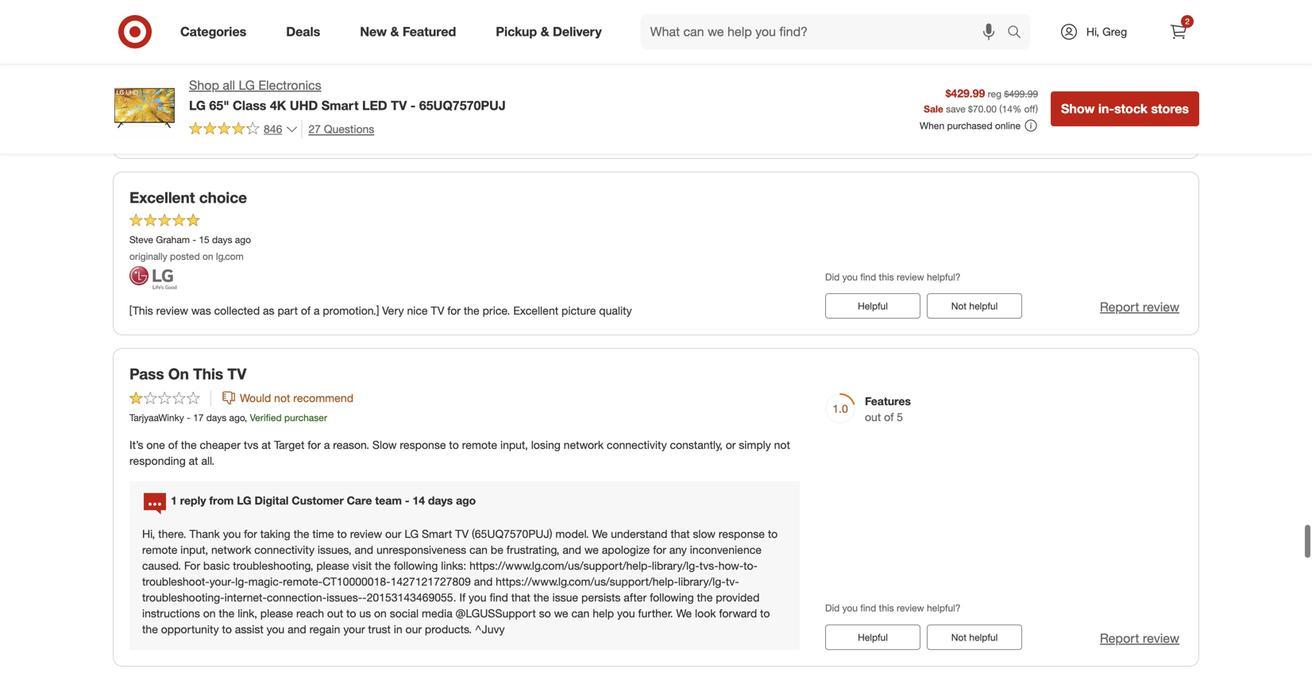 Task type: locate. For each thing, give the bounding box(es) containing it.
0 vertical spatial or
[[249, 83, 259, 97]]

report review
[[1101, 123, 1180, 138], [1101, 299, 1180, 315], [1101, 630, 1180, 646]]

@lgussupport up satisfaction
[[695, 83, 775, 97]]

1 vertical spatial if
[[460, 590, 466, 604]]

not helpful for steve graham
[[952, 300, 998, 312]]

did for features
[[826, 602, 840, 614]]

1 vertical spatial have
[[756, 67, 780, 81]]

1 vertical spatial not helpful button
[[927, 293, 1023, 319]]

at
[[262, 438, 271, 452], [189, 454, 198, 468]]

1 horizontal spatial @lgussupport
[[695, 83, 775, 97]]

your down 'way'
[[720, 160, 740, 172]]

0 horizontal spatial inconvenience
[[564, 35, 636, 49]]

a for collected
[[314, 304, 320, 318]]

your-
[[210, 574, 235, 588]]

media inside hi, there. thank you for taking the time to review our lg smart tv (65uq7570puj) model. we understand that slow response to remote input, network connectivity issues, and unresponsiveness can be frustrating, and we apologize for any inconvenience caused. for basic troubleshooting, please visit the following links: https://www.lg.com/us/support/help-library/lg-tvs-how-to- troubleshoot-your-lg-magic-remote-ct10000018-1427121727809 and https://www.lg.com/us/support/help-library/lg-tv- troubleshooting-internet-connection-issues--20153143469055. if you find that the issue persists after following the provided instructions on the link, please reach out to us on social media @lgussupport so we can help you further. we look forward to the opportunity to assist you and regain your trust in our products. ^juvy
[[422, 606, 453, 620]]

connection- down wanna
[[534, 67, 593, 81]]

time
[[153, 331, 186, 347]]

please right the link,
[[260, 606, 293, 620]]

responding
[[130, 454, 186, 468]]

https://www.lg.com/us/support/help- up persists
[[496, 574, 679, 588]]

surf
[[663, 139, 691, 155]]

tv right nice
[[431, 304, 445, 318]]

so down 'frustrating,'
[[539, 606, 551, 620]]

0 vertical spatial inconvenience
[[564, 35, 636, 49]]

pickup & delivery link
[[483, 14, 622, 49]]

0 horizontal spatial connection-
[[267, 590, 327, 604]]

internet- inside hi, jamie. thank you for taking the time to review our lg smart tv (65uq7570puj) model. we understand the frustration you have experienced with the wifi connection and lagging issues. we apologize for any inconvenience caused and for the unsatisfactory resolution provided during the troubleshooting process. we wanna help you out fixing this issue, please visit this link: https://www.lg.com/us/support/help-library/lg-tv-troubleshooting-internet-connection-issues--20153143469055. if you have any further feedback or if there's anything else we can do to assist you, please reach out to us on social media @lgussupport so we can help you further. we are committed to resolving any outstanding concerns and ensuring your satisfaction with our product and customer service. ^juvy
[[491, 67, 534, 81]]

social inside hi, there. thank you for taking the time to review our lg smart tv (65uq7570puj) model. we understand that slow response to remote input, network connectivity issues, and unresponsiveness can be frustrating, and we apologize for any inconvenience caused. for basic troubleshooting, please visit the following links: https://www.lg.com/us/support/help-library/lg-tvs-how-to- troubleshoot-your-lg-magic-remote-ct10000018-1427121727809 and https://www.lg.com/us/support/help-library/lg-tv- troubleshooting-internet-connection-issues--20153143469055. if you find that the issue persists after following the provided instructions on the link, please reach out to us on social media @lgussupport so we can help you further. we look forward to the opportunity to assist you and regain your trust in our products. ^juvy
[[390, 606, 419, 620]]

smart for unresponsiveness
[[422, 527, 452, 541]]

network inside hi, there. thank you for taking the time to review our lg smart tv (65uq7570puj) model. we understand that slow response to remote input, network connectivity issues, and unresponsiveness can be frustrating, and we apologize for any inconvenience caused. for basic troubleshooting, please visit the following links: https://www.lg.com/us/support/help-library/lg-tvs-how-to- troubleshoot-your-lg-magic-remote-ct10000018-1427121727809 and https://www.lg.com/us/support/help-library/lg-tv- troubleshooting-internet-connection-issues--20153143469055. if you find that the issue persists after following the provided instructions on the link, please reach out to us on social media @lgussupport so we can help you further. we look forward to the opportunity to assist you and regain your trust in our products. ^juvy
[[211, 543, 251, 557]]

1 vertical spatial social
[[390, 606, 419, 620]]

one
[[146, 438, 165, 452]]

& right new
[[391, 24, 399, 39]]

simply
[[739, 438, 771, 452]]

1 horizontal spatial have
[[756, 67, 780, 81]]

connection- inside hi, there. thank you for taking the time to review our lg smart tv (65uq7570puj) model. we understand that slow response to remote input, network connectivity issues, and unresponsiveness can be frustrating, and we apologize for any inconvenience caused. for basic troubleshooting, please visit the following links: https://www.lg.com/us/support/help-library/lg-tvs-how-to- troubleshoot-your-lg-magic-remote-ct10000018-1427121727809 and https://www.lg.com/us/support/help-library/lg-tv- troubleshooting-internet-connection-issues--20153143469055. if you find that the issue persists after following the provided instructions on the link, please reach out to us on social media @lgussupport so we can help you further. we look forward to the opportunity to assist you and regain your trust in our products. ^juvy
[[267, 590, 327, 604]]

featured
[[403, 24, 456, 39]]

issues-
[[593, 67, 629, 81], [327, 590, 362, 604]]

visit inside hi, jamie. thank you for taking the time to review our lg smart tv (65uq7570puj) model. we understand the frustration you have experienced with the wifi connection and lagging issues. we apologize for any inconvenience caused and for the unsatisfactory resolution provided during the troubleshooting process. we wanna help you out fixing this issue, please visit this link: https://www.lg.com/us/support/help-library/lg-tv-troubleshooting-internet-connection-issues--20153143469055. if you have any further feedback or if there's anything else we can do to assist you, please reach out to us on social media @lgussupport so we can help you further. we are committed to resolving any outstanding concerns and ensuring your satisfaction with our product and customer service. ^juvy
[[732, 51, 751, 65]]

2 helpful? from the top
[[927, 271, 961, 283]]

was
[[191, 304, 211, 318]]

if inside hi, there. thank you for taking the time to review our lg smart tv (65uq7570puj) model. we understand that slow response to remote input, network connectivity issues, and unresponsiveness can be frustrating, and we apologize for any inconvenience caused. for basic troubleshooting, please visit the following links: https://www.lg.com/us/support/help-library/lg-tvs-how-to- troubleshoot-your-lg-magic-remote-ct10000018-1427121727809 and https://www.lg.com/us/support/help-library/lg-tv- troubleshooting-internet-connection-issues--20153143469055. if you find that the issue persists after following the provided instructions on the link, please reach out to us on social media @lgussupport so we can help you further. we look forward to the opportunity to assist you and regain your trust in our products. ^juvy
[[460, 590, 466, 604]]

4k
[[270, 98, 286, 113]]

with up resolution
[[234, 35, 255, 49]]

helpful for steve graham
[[970, 300, 998, 312]]

help inside hi, there. thank you for taking the time to review our lg smart tv (65uq7570puj) model. we understand that slow response to remote input, network connectivity issues, and unresponsiveness can be frustrating, and we apologize for any inconvenience caused. for basic troubleshooting, please visit the following links: https://www.lg.com/us/support/help-library/lg-tvs-how-to- troubleshoot-your-lg-magic-remote-ct10000018-1427121727809 and https://www.lg.com/us/support/help-library/lg-tv- troubleshooting-internet-connection-issues--20153143469055. if you find that the issue persists after following the provided instructions on the link, please reach out to us on social media @lgussupport so we can help you further. we look forward to the opportunity to assist you and regain your trust in our products. ^juvy
[[593, 606, 614, 620]]

further. inside hi, jamie. thank you for taking the time to review our lg smart tv (65uq7570puj) model. we understand the frustration you have experienced with the wifi connection and lagging issues. we apologize for any inconvenience caused and for the unsatisfactory resolution provided during the troubleshooting process. we wanna help you out fixing this issue, please visit this link: https://www.lg.com/us/support/help-library/lg-tv-troubleshooting-internet-connection-issues--20153143469055. if you have any further feedback or if there's anything else we can do to assist you, please reach out to us on social media @lgussupport so we can help you further. we are committed to resolving any outstanding concerns and ensuring your satisfaction with our product and customer service. ^juvy
[[241, 99, 276, 112]]

review
[[354, 19, 386, 33], [897, 94, 925, 106], [1143, 123, 1180, 138], [897, 271, 925, 283], [1143, 299, 1180, 315], [156, 304, 188, 318], [350, 527, 382, 541], [897, 602, 925, 614], [1143, 630, 1180, 646]]

0 horizontal spatial further.
[[241, 99, 276, 112]]

not
[[952, 124, 967, 136], [952, 300, 967, 312], [952, 631, 967, 643]]

0 horizontal spatial excellent
[[130, 188, 195, 207]]

we up "led"
[[377, 83, 391, 97]]

time down impressive
[[264, 352, 283, 364]]

1 vertical spatial (65uq7570puj)
[[472, 527, 553, 541]]

to right forward
[[760, 606, 770, 620]]

& up moment
[[190, 331, 200, 347]]

plus
[[939, 160, 958, 172]]

inconvenience up how-
[[690, 543, 762, 557]]

out
[[594, 51, 611, 65], [566, 83, 583, 97], [865, 410, 881, 424], [327, 606, 343, 620]]

tarjyaawinky
[[130, 411, 184, 423]]

model. for any
[[560, 19, 593, 33]]

issue
[[553, 590, 579, 604]]

1 vertical spatial response
[[719, 527, 765, 541]]

image of lg 65" class 4k uhd smart led tv - 65uq7570puj image
[[113, 76, 176, 140]]

social down fixing
[[629, 83, 658, 97]]

your inside hi, jamie. thank you for taking the time to review our lg smart tv (65uq7570puj) model. we understand the frustration you have experienced with the wifi connection and lagging issues. we apologize for any inconvenience caused and for the unsatisfactory resolution provided during the troubleshooting process. we wanna help you out fixing this issue, please visit this link: https://www.lg.com/us/support/help-library/lg-tv-troubleshooting-internet-connection-issues--20153143469055. if you have any further feedback or if there's anything else we can do to assist you, please reach out to us on social media @lgussupport so we can help you further. we are committed to resolving any outstanding concerns and ensuring your satisfaction with our product and customer service. ^juvy
[[635, 99, 656, 112]]

@lgussupport for if
[[456, 606, 536, 620]]

input, inside hi, there. thank you for taking the time to review our lg smart tv (65uq7570puj) model. we understand that slow response to remote input, network connectivity issues, and unresponsiveness can be frustrating, and we apologize for any inconvenience caused. for basic troubleshooting, please visit the following links: https://www.lg.com/us/support/help-library/lg-tvs-how-to- troubleshoot-your-lg-magic-remote-ct10000018-1427121727809 and https://www.lg.com/us/support/help-library/lg-tv- troubleshooting-internet-connection-issues--20153143469055. if you find that the issue persists after following the provided instructions on the link, please reach out to us on social media @lgussupport so we can help you further. we look forward to the opportunity to assist you and regain your trust in our products. ^juvy
[[181, 543, 208, 557]]

a left the reason.
[[324, 438, 330, 452]]

issue,
[[664, 51, 693, 65]]

remote
[[462, 438, 498, 452], [142, 543, 178, 557]]

understand up caused
[[615, 19, 672, 33]]

3 not from the top
[[952, 631, 967, 643]]

,
[[245, 411, 247, 423]]

a inside the real time & really impressive never miss a moment with real-time updates from your favorite teams and most important matches.
[[173, 352, 179, 364]]

it's
[[130, 438, 143, 452]]

during
[[314, 51, 346, 65]]

@lgussupport inside hi, jamie. thank you for taking the time to review our lg smart tv (65uq7570puj) model. we understand the frustration you have experienced with the wifi connection and lagging issues. we apologize for any inconvenience caused and for the unsatisfactory resolution provided during the troubleshooting process. we wanna help you out fixing this issue, please visit this link: https://www.lg.com/us/support/help-library/lg-tv-troubleshooting-internet-connection-issues--20153143469055. if you have any further feedback or if there's anything else we can do to assist you, please reach out to us on social media @lgussupport so we can help you further. we are committed to resolving any outstanding concerns and ensuring your satisfaction with our product and customer service. ^juvy
[[695, 83, 775, 97]]

2 helpful from the top
[[858, 631, 888, 643]]

tv inside shop all lg electronics lg 65" class 4k uhd smart led tv - 65uq7570puj
[[391, 98, 407, 113]]

- right team
[[405, 494, 410, 508]]

thank for jamie.
[[193, 19, 224, 33]]

1 vertical spatial smart
[[322, 98, 359, 113]]

taking up troubleshooting,
[[260, 527, 291, 541]]

0 vertical spatial connectivity
[[607, 438, 667, 452]]

2 did you find this review helpful? from the top
[[826, 271, 961, 283]]

model. inside hi, jamie. thank you for taking the time to review our lg smart tv (65uq7570puj) model. we understand the frustration you have experienced with the wifi connection and lagging issues. we apologize for any inconvenience caused and for the unsatisfactory resolution provided during the troubleshooting process. we wanna help you out fixing this issue, please visit this link: https://www.lg.com/us/support/help-library/lg-tv-troubleshooting-internet-connection-issues--20153143469055. if you have any further feedback or if there's anything else we can do to assist you, please reach out to us on social media @lgussupport so we can help you further. we are committed to resolving any outstanding concerns and ensuring your satisfaction with our product and customer service. ^juvy
[[560, 19, 593, 33]]

0 vertical spatial social
[[629, 83, 658, 97]]

not for features
[[952, 631, 967, 643]]

@lgussupport inside hi, there. thank you for taking the time to review our lg smart tv (65uq7570puj) model. we understand that slow response to remote input, network connectivity issues, and unresponsiveness can be frustrating, and we apologize for any inconvenience caused. for basic troubleshooting, please visit the following links: https://www.lg.com/us/support/help-library/lg-tvs-how-to- troubleshoot-your-lg-magic-remote-ct10000018-1427121727809 and https://www.lg.com/us/support/help-library/lg-tv- troubleshooting-internet-connection-issues--20153143469055. if you find that the issue persists after following the provided instructions on the link, please reach out to us on social media @lgussupport so we can help you further. we look forward to the opportunity to assist you and regain your trust in our products. ^juvy
[[456, 606, 536, 620]]

help for this
[[196, 99, 217, 112]]

@lgussupport
[[695, 83, 775, 97], [456, 606, 536, 620]]

do
[[415, 83, 428, 97]]

1 vertical spatial ago
[[229, 411, 245, 423]]

report review button
[[1101, 122, 1180, 140], [1101, 298, 1180, 316], [1101, 629, 1180, 647]]

0 horizontal spatial visit
[[352, 559, 372, 572]]

days right 17
[[206, 411, 227, 423]]

on inside hi, jamie. thank you for taking the time to review our lg smart tv (65uq7570puj) model. we understand the frustration you have experienced with the wifi connection and lagging issues. we apologize for any inconvenience caused and for the unsatisfactory resolution provided during the troubleshooting process. we wanna help you out fixing this issue, please visit this link: https://www.lg.com/us/support/help-library/lg-tv-troubleshooting-internet-connection-issues--20153143469055. if you have any further feedback or if there's anything else we can do to assist you, please reach out to us on social media @lgussupport so we can help you further. we are committed to resolving any outstanding concerns and ensuring your satisfaction with our product and customer service. ^juvy
[[613, 83, 626, 97]]

1 vertical spatial understand
[[611, 527, 668, 541]]

and left most
[[440, 352, 457, 364]]

^juvy inside hi, jamie. thank you for taking the time to review our lg smart tv (65uq7570puj) model. we understand the frustration you have experienced with the wifi connection and lagging issues. we apologize for any inconvenience caused and for the unsatisfactory resolution provided during the troubleshooting process. we wanna help you out fixing this issue, please visit this link: https://www.lg.com/us/support/help-library/lg-tv-troubleshooting-internet-connection-issues--20153143469055. if you have any further feedback or if there's anything else we can do to assist you, please reach out to us on social media @lgussupport so we can help you further. we are committed to resolving any outstanding concerns and ensuring your satisfaction with our product and customer service. ^juvy
[[298, 114, 328, 128]]

27
[[309, 122, 321, 136]]

choice
[[199, 188, 247, 207]]

1 report review button from the top
[[1101, 122, 1180, 140]]

model. inside hi, there. thank you for taking the time to review our lg smart tv (65uq7570puj) model. we understand that slow response to remote input, network connectivity issues, and unresponsiveness can be frustrating, and we apologize for any inconvenience caused. for basic troubleshooting, please visit the following links: https://www.lg.com/us/support/help-library/lg-tvs-how-to- troubleshoot-your-lg-magic-remote-ct10000018-1427121727809 and https://www.lg.com/us/support/help-library/lg-tv- troubleshooting-internet-connection-issues--20153143469055. if you find that the issue persists after following the provided instructions on the link, please reach out to us on social media @lgussupport so we can help you further. we look forward to the opportunity to assist you and regain your trust in our products. ^juvy
[[556, 527, 589, 541]]

0 vertical spatial tv-
[[395, 67, 409, 81]]

tv- down how-
[[726, 574, 740, 588]]

help down the pickup & delivery link
[[549, 51, 570, 65]]

1 horizontal spatial inconvenience
[[690, 543, 762, 557]]

that left issue
[[512, 590, 531, 604]]

taking
[[264, 19, 295, 33], [260, 527, 291, 541]]

tvs-
[[700, 559, 719, 572]]

issues- inside hi, jamie. thank you for taking the time to review our lg smart tv (65uq7570puj) model. we understand the frustration you have experienced with the wifi connection and lagging issues. we apologize for any inconvenience caused and for the unsatisfactory resolution provided during the troubleshooting process. we wanna help you out fixing this issue, please visit this link: https://www.lg.com/us/support/help-library/lg-tv-troubleshooting-internet-connection-issues--20153143469055. if you have any further feedback or if there's anything else we can do to assist you, please reach out to us on social media @lgussupport so we can help you further. we are committed to resolving any outstanding concerns and ensuring your satisfaction with our product and customer service. ^juvy
[[593, 67, 629, 81]]

1 vertical spatial helpful
[[858, 631, 888, 643]]

the up look
[[697, 590, 713, 604]]

with right satisfaction
[[719, 99, 740, 112]]

2 vertical spatial helpful
[[970, 631, 998, 643]]

0 vertical spatial assist
[[444, 83, 473, 97]]

thank inside hi, jamie. thank you for taking the time to review our lg smart tv (65uq7570puj) model. we understand the frustration you have experienced with the wifi connection and lagging issues. we apologize for any inconvenience caused and for the unsatisfactory resolution provided during the troubleshooting process. we wanna help you out fixing this issue, please visit this link: https://www.lg.com/us/support/help-library/lg-tv-troubleshooting-internet-connection-issues--20153143469055. if you have any further feedback or if there's anything else we can do to assist you, please reach out to us on social media @lgussupport so we can help you further. we are committed to resolving any outstanding concerns and ensuring your satisfaction with our product and customer service. ^juvy
[[193, 19, 224, 33]]

reach up concerns
[[536, 83, 563, 97]]

hi, inside hi, there. thank you for taking the time to review our lg smart tv (65uq7570puj) model. we understand that slow response to remote input, network connectivity issues, and unresponsiveness can be frustrating, and we apologize for any inconvenience caused. for basic troubleshooting, please visit the following links: https://www.lg.com/us/support/help-library/lg-tvs-how-to- troubleshoot-your-lg-magic-remote-ct10000018-1427121727809 and https://www.lg.com/us/support/help-library/lg-tv- troubleshooting-internet-connection-issues--20153143469055. if you find that the issue persists after following the provided instructions on the link, please reach out to us on social media @lgussupport so we can help you further. we look forward to the opportunity to assist you and regain your trust in our products. ^juvy
[[142, 527, 155, 541]]

resolving
[[387, 99, 431, 112]]

days down the it's one of the cheaper tvs at target for a reason. slow response to remote input, losing network connectivity constantly, or simply not responding at all.
[[428, 494, 453, 508]]

thank right there.
[[190, 527, 220, 541]]

anything
[[308, 83, 350, 97]]

https://www.lg.com/us/support/help- up if
[[165, 67, 348, 81]]

inconvenience up fixing
[[564, 35, 636, 49]]

0 vertical spatial internet-
[[491, 67, 534, 81]]

- down fixing
[[629, 67, 633, 81]]

2 helpful button from the top
[[826, 624, 921, 650]]

1 horizontal spatial ^juvy
[[475, 622, 505, 636]]

instructions
[[142, 606, 200, 620]]

committed
[[317, 99, 371, 112]]

part
[[278, 304, 298, 318]]

social
[[629, 83, 658, 97], [390, 606, 419, 620]]

0 vertical spatial helpful?
[[927, 94, 961, 106]]

and
[[359, 35, 378, 49], [679, 35, 698, 49], [567, 99, 585, 112], [184, 114, 203, 128], [440, 352, 457, 364], [355, 543, 374, 557], [563, 543, 582, 557], [474, 574, 493, 588], [288, 622, 307, 636]]

of right part
[[301, 304, 311, 318]]

2 vertical spatial not helpful
[[952, 631, 998, 643]]

further. inside hi, there. thank you for taking the time to review our lg smart tv (65uq7570puj) model. we understand that slow response to remote input, network connectivity issues, and unresponsiveness can be frustrating, and we apologize for any inconvenience caused. for basic troubleshooting, please visit the following links: https://www.lg.com/us/support/help-library/lg-tvs-how-to- troubleshoot-your-lg-magic-remote-ct10000018-1427121727809 and https://www.lg.com/us/support/help-library/lg-tv- troubleshooting-internet-connection-issues--20153143469055. if you find that the issue persists after following the provided instructions on the link, please reach out to us on social media @lgussupport so we can help you further. we look forward to the opportunity to assist you and regain your trust in our products. ^juvy
[[638, 606, 673, 620]]

taking inside hi, there. thank you for taking the time to review our lg smart tv (65uq7570puj) model. we understand that slow response to remote input, network connectivity issues, and unresponsiveness can be frustrating, and we apologize for any inconvenience caused. for basic troubleshooting, please visit the following links: https://www.lg.com/us/support/help-library/lg-tvs-how-to- troubleshoot-your-lg-magic-remote-ct10000018-1427121727809 and https://www.lg.com/us/support/help-library/lg-tv- troubleshooting-internet-connection-issues--20153143469055. if you find that the issue persists after following the provided instructions on the link, please reach out to us on social media @lgussupport so we can help you further. we look forward to the opportunity to assist you and regain your trust in our products. ^juvy
[[260, 527, 291, 541]]

understand inside hi, there. thank you for taking the time to review our lg smart tv (65uq7570puj) model. we understand that slow response to remote input, network connectivity issues, and unresponsiveness can be frustrating, and we apologize for any inconvenience caused. for basic troubleshooting, please visit the following links: https://www.lg.com/us/support/help-library/lg-tvs-how-to- troubleshoot-your-lg-magic-remote-ct10000018-1427121727809 and https://www.lg.com/us/support/help-library/lg-tv- troubleshooting-internet-connection-issues--20153143469055. if you find that the issue persists after following the provided instructions on the link, please reach out to us on social media @lgussupport so we can help you further. we look forward to the opportunity to assist you and regain your trust in our products. ^juvy
[[611, 527, 668, 541]]

- left 15
[[193, 233, 196, 245]]

1 horizontal spatial connectivity
[[607, 438, 667, 452]]

time inside the real time & really impressive never miss a moment with real-time updates from your favorite teams and most important matches.
[[264, 352, 283, 364]]

1 did you find this review helpful? from the top
[[826, 94, 961, 106]]

1 vertical spatial helpful
[[970, 300, 998, 312]]

connectivity up troubleshooting,
[[255, 543, 315, 557]]

with right experience
[[833, 160, 852, 172]]

3 report from the top
[[1101, 630, 1140, 646]]

- down 'ct10000018-'
[[362, 590, 367, 604]]

0 horizontal spatial 20153143469055.
[[367, 590, 457, 604]]

so inside hi, jamie. thank you for taking the time to review our lg smart tv (65uq7570puj) model. we understand the frustration you have experienced with the wifi connection and lagging issues. we apologize for any inconvenience caused and for the unsatisfactory resolution provided during the troubleshooting process. we wanna help you out fixing this issue, please visit this link: https://www.lg.com/us/support/help-library/lg-tv-troubleshooting-internet-connection-issues--20153143469055. if you have any further feedback or if there's anything else we can do to assist you, please reach out to us on social media @lgussupport so we can help you further. we are committed to resolving any outstanding concerns and ensuring your satisfaction with our product and customer service. ^juvy
[[142, 99, 154, 112]]

reach for you
[[296, 606, 324, 620]]

1 vertical spatial or
[[726, 438, 736, 452]]

not helpful button for features
[[927, 624, 1023, 650]]

^juvy inside hi, there. thank you for taking the time to review our lg smart tv (65uq7570puj) model. we understand that slow response to remote input, network connectivity issues, and unresponsiveness can be frustrating, and we apologize for any inconvenience caused. for basic troubleshooting, please visit the following links: https://www.lg.com/us/support/help-library/lg-tvs-how-to- troubleshoot-your-lg-magic-remote-ct10000018-1427121727809 and https://www.lg.com/us/support/help-library/lg-tv- troubleshooting-internet-connection-issues--20153143469055. if you find that the issue persists after following the provided instructions on the link, please reach out to us on social media @lgussupport so we can help you further. we look forward to the opportunity to assist you and regain your trust in our products. ^juvy
[[475, 622, 505, 636]]

2 report review from the top
[[1101, 299, 1180, 315]]

report for steve graham
[[1101, 299, 1140, 315]]

so up 'product'
[[142, 99, 154, 112]]

apologize up wanna
[[476, 35, 524, 49]]

internet- inside hi, there. thank you for taking the time to review our lg smart tv (65uq7570puj) model. we understand that slow response to remote input, network connectivity issues, and unresponsiveness can be frustrating, and we apologize for any inconvenience caused. for basic troubleshooting, please visit the following links: https://www.lg.com/us/support/help-library/lg-tvs-how-to- troubleshoot-your-lg-magic-remote-ct10000018-1427121727809 and https://www.lg.com/us/support/help-library/lg-tv- troubleshooting-internet-connection-issues--20153143469055. if you find that the issue persists after following the provided instructions on the link, please reach out to us on social media @lgussupport so we can help you further. we look forward to the opportunity to assist you and regain your trust in our products. ^juvy
[[225, 590, 267, 604]]

0 vertical spatial input,
[[501, 438, 528, 452]]

(65uq7570puj) inside hi, jamie. thank you for taking the time to review our lg smart tv (65uq7570puj) model. we understand the frustration you have experienced with the wifi connection and lagging issues. we apologize for any inconvenience caused and for the unsatisfactory resolution provided during the troubleshooting process. we wanna help you out fixing this issue, please visit this link: https://www.lg.com/us/support/help-library/lg-tv-troubleshooting-internet-connection-issues--20153143469055. if you have any further feedback or if there's anything else we can do to assist you, please reach out to us on social media @lgussupport so we can help you further. we are committed to resolving any outstanding concerns and ensuring your satisfaction with our product and customer service. ^juvy
[[476, 19, 557, 33]]

of right member
[[1130, 160, 1139, 172]]

can left be
[[470, 543, 488, 557]]

3 helpful? from the top
[[927, 602, 961, 614]]

0 horizontal spatial provided
[[267, 51, 311, 65]]

tvs
[[244, 438, 259, 452]]

to inside the it's one of the cheaper tvs at target for a reason. slow response to remote input, losing network connectivity constantly, or simply not responding at all.
[[449, 438, 459, 452]]

1 horizontal spatial reach
[[536, 83, 563, 97]]

^juvy down are in the top of the page
[[298, 114, 328, 128]]

1 vertical spatial following
[[650, 590, 694, 604]]

apps
[[1021, 160, 1043, 172]]

understand for apologize
[[611, 527, 668, 541]]

2 not from the top
[[952, 300, 967, 312]]

lg right all
[[239, 77, 255, 93]]

can down further
[[175, 99, 193, 112]]

picture
[[562, 304, 596, 318]]

hi, for hi, jamie. thank you for taking the time to review our lg smart tv (65uq7570puj) model. we understand the frustration you have experienced with the wifi connection and lagging issues. we apologize for any inconvenience caused and for the unsatisfactory resolution provided during the troubleshooting process. we wanna help you out fixing this issue, please visit this link: https://www.lg.com/us/support/help-library/lg-tv-troubleshooting-internet-connection-issues--20153143469055. if you have any further feedback or if there's anything else we can do to assist you, please reach out to us on social media @lgussupport so we can help you further. we are committed to resolving any outstanding concerns and ensuring your satisfaction with our product and customer service. ^juvy
[[142, 19, 155, 33]]

media up satisfaction
[[661, 83, 692, 97]]

1 vertical spatial did you find this review helpful?
[[826, 271, 961, 283]]

understand inside hi, jamie. thank you for taking the time to review our lg smart tv (65uq7570puj) model. we understand the frustration you have experienced with the wifi connection and lagging issues. we apologize for any inconvenience caused and for the unsatisfactory resolution provided during the troubleshooting process. we wanna help you out fixing this issue, please visit this link: https://www.lg.com/us/support/help-library/lg-tv-troubleshooting-internet-connection-issues--20153143469055. if you have any further feedback or if there's anything else we can do to assist you, please reach out to us on social media @lgussupport so we can help you further. we are committed to resolving any outstanding concerns and ensuring your satisfaction with our product and customer service. ^juvy
[[615, 19, 672, 33]]

provided inside hi, jamie. thank you for taking the time to review our lg smart tv (65uq7570puj) model. we understand the frustration you have experienced with the wifi connection and lagging issues. we apologize for any inconvenience caused and for the unsatisfactory resolution provided during the troubleshooting process. we wanna help you out fixing this issue, please visit this link: https://www.lg.com/us/support/help-library/lg-tv-troubleshooting-internet-connection-issues--20153143469055. if you have any further feedback or if there's anything else we can do to assist you, please reach out to us on social media @lgussupport so we can help you further. we are committed to resolving any outstanding concerns and ensuring your satisfaction with our product and customer service. ^juvy
[[267, 51, 311, 65]]

14 right team
[[413, 494, 425, 508]]

product
[[142, 114, 181, 128]]

1 vertical spatial tv-
[[726, 574, 740, 588]]

the
[[298, 19, 313, 33], [675, 19, 691, 33], [258, 35, 273, 49], [717, 35, 733, 49], [349, 51, 365, 65], [464, 304, 480, 318], [181, 438, 197, 452], [294, 527, 310, 541], [375, 559, 391, 572], [534, 590, 550, 604], [697, 590, 713, 604], [219, 606, 235, 620], [142, 622, 158, 636]]

time inside hi, jamie. thank you for taking the time to review our lg smart tv (65uq7570puj) model. we understand the frustration you have experienced with the wifi connection and lagging issues. we apologize for any inconvenience caused and for the unsatisfactory resolution provided during the troubleshooting process. we wanna help you out fixing this issue, please visit this link: https://www.lg.com/us/support/help-library/lg-tv-troubleshooting-internet-connection-issues--20153143469055. if you have any further feedback or if there's anything else we can do to assist you, please reach out to us on social media @lgussupport so we can help you further. we are committed to resolving any outstanding concerns and ensuring your satisfaction with our product and customer service. ^juvy
[[316, 19, 338, 33]]

0 horizontal spatial troubleshooting-
[[142, 590, 225, 604]]

reach inside hi, jamie. thank you for taking the time to review our lg smart tv (65uq7570puj) model. we understand the frustration you have experienced with the wifi connection and lagging issues. we apologize for any inconvenience caused and for the unsatisfactory resolution provided during the troubleshooting process. we wanna help you out fixing this issue, please visit this link: https://www.lg.com/us/support/help-library/lg-tv-troubleshooting-internet-connection-issues--20153143469055. if you have any further feedback or if there's anything else we can do to assist you, please reach out to us on social media @lgussupport so we can help you further. we are committed to resolving any outstanding concerns and ensuring your satisfaction with our product and customer service. ^juvy
[[536, 83, 563, 97]]

0 horizontal spatial response
[[400, 438, 446, 452]]

1 horizontal spatial provided
[[716, 590, 760, 604]]

1 vertical spatial input,
[[181, 543, 208, 557]]

from right reply
[[209, 494, 234, 508]]

apologize inside hi, there. thank you for taking the time to review our lg smart tv (65uq7570puj) model. we understand that slow response to remote input, network connectivity issues, and unresponsiveness can be frustrating, and we apologize for any inconvenience caused. for basic troubleshooting, please visit the following links: https://www.lg.com/us/support/help-library/lg-tvs-how-to- troubleshoot-your-lg-magic-remote-ct10000018-1427121727809 and https://www.lg.com/us/support/help-library/lg-tv- troubleshooting-internet-connection-issues--20153143469055. if you find that the issue persists after following the provided instructions on the link, please reach out to us on social media @lgussupport so we can help you further. we look forward to the opportunity to assist you and regain your trust in our products. ^juvy
[[602, 543, 650, 557]]

matches.
[[531, 352, 573, 364]]

1 horizontal spatial or
[[726, 438, 736, 452]]

lg-
[[235, 574, 248, 588]]

us for 20153143469055.
[[599, 83, 610, 97]]

with down really
[[222, 352, 240, 364]]

(65uq7570puj) up be
[[472, 527, 553, 541]]

1 horizontal spatial excellent
[[513, 304, 559, 318]]

with inside personalize your viewing experience with recommendations plus your favorite apps for every member of your house.*
[[833, 160, 852, 172]]

to up connection
[[341, 19, 351, 33]]

issues,
[[318, 543, 352, 557]]

helpful? for steve graham
[[927, 271, 961, 283]]

& for pickup
[[541, 24, 550, 39]]

us inside hi, jamie. thank you for taking the time to review our lg smart tv (65uq7570puj) model. we understand the frustration you have experienced with the wifi connection and lagging issues. we apologize for any inconvenience caused and for the unsatisfactory resolution provided during the troubleshooting process. we wanna help you out fixing this issue, please visit this link: https://www.lg.com/us/support/help-library/lg-tv-troubleshooting-internet-connection-issues--20153143469055. if you have any further feedback or if there's anything else we can do to assist you, please reach out to us on social media @lgussupport so we can help you further. we are committed to resolving any outstanding concerns and ensuring your satisfaction with our product and customer service. ^juvy
[[599, 83, 610, 97]]

remote left losing
[[462, 438, 498, 452]]

when
[[920, 120, 945, 131]]

1 vertical spatial @lgussupport
[[456, 606, 536, 620]]

provided inside hi, there. thank you for taking the time to review our lg smart tv (65uq7570puj) model. we understand that slow response to remote input, network connectivity issues, and unresponsiveness can be frustrating, and we apologize for any inconvenience caused. for basic troubleshooting, please visit the following links: https://www.lg.com/us/support/help-library/lg-tvs-how-to- troubleshoot-your-lg-magic-remote-ct10000018-1427121727809 and https://www.lg.com/us/support/help-library/lg-tv- troubleshooting-internet-connection-issues--20153143469055. if you find that the issue persists after following the provided instructions on the link, please reach out to us on social media @lgussupport so we can help you further. we look forward to the opportunity to assist you and regain your trust in our products. ^juvy
[[716, 590, 760, 604]]

save
[[947, 103, 966, 115]]

troubleshooting- down "troubleshoot-"
[[142, 590, 225, 604]]

we down issue
[[554, 606, 569, 620]]

1 horizontal spatial from
[[326, 352, 346, 364]]

connectivity
[[607, 438, 667, 452], [255, 543, 315, 557]]

social for satisfaction
[[629, 83, 658, 97]]

$429.99 reg $499.99 sale save $ 70.00 ( 14 % off )
[[924, 86, 1039, 115]]

2 vertical spatial https://www.lg.com/us/support/help-
[[496, 574, 679, 588]]

2 helpful from the top
[[970, 300, 998, 312]]

off
[[1025, 103, 1036, 115]]

helpful for steve graham
[[858, 300, 888, 312]]

20153143469055. inside hi, jamie. thank you for taking the time to review our lg smart tv (65uq7570puj) model. we understand the frustration you have experienced with the wifi connection and lagging issues. we apologize for any inconvenience caused and for the unsatisfactory resolution provided during the troubleshooting process. we wanna help you out fixing this issue, please visit this link: https://www.lg.com/us/support/help-library/lg-tv-troubleshooting-internet-connection-issues--20153143469055. if you have any further feedback or if there's anything else we can do to assist you, please reach out to us on social media @lgussupport so we can help you further. we are committed to resolving any outstanding concerns and ensuring your satisfaction with our product and customer service. ^juvy
[[633, 67, 723, 81]]

2 report review button from the top
[[1101, 298, 1180, 316]]

assist up 65uq7570puj
[[444, 83, 473, 97]]

not
[[274, 391, 290, 405], [774, 438, 791, 452]]

1 horizontal spatial remote
[[462, 438, 498, 452]]

connection- down remote-
[[267, 590, 327, 604]]

for inside personalize your viewing experience with recommendations plus your favorite apps for every member of your house.*
[[1046, 160, 1058, 172]]

1 vertical spatial provided
[[716, 590, 760, 604]]

reply
[[180, 494, 206, 508]]

1 helpful button from the top
[[826, 293, 921, 319]]

reg
[[988, 88, 1002, 100]]

would
[[240, 391, 271, 405]]

taking up the wifi
[[264, 19, 295, 33]]

helpful
[[858, 300, 888, 312], [858, 631, 888, 643]]

so inside hi, there. thank you for taking the time to review our lg smart tv (65uq7570puj) model. we understand that slow response to remote input, network connectivity issues, and unresponsiveness can be frustrating, and we apologize for any inconvenience caused. for basic troubleshooting, please visit the following links: https://www.lg.com/us/support/help-library/lg-tvs-how-to- troubleshoot-your-lg-magic-remote-ct10000018-1427121727809 and https://www.lg.com/us/support/help-library/lg-tv- troubleshooting-internet-connection-issues--20153143469055. if you find that the issue persists after following the provided instructions on the link, please reach out to us on social media @lgussupport so we can help you further. we look forward to the opportunity to assist you and regain your trust in our products. ^juvy
[[539, 606, 551, 620]]

troubleshooting- down process.
[[409, 67, 491, 81]]

media inside hi, jamie. thank you for taking the time to review our lg smart tv (65uq7570puj) model. we understand the frustration you have experienced with the wifi connection and lagging issues. we apologize for any inconvenience caused and for the unsatisfactory resolution provided during the troubleshooting process. we wanna help you out fixing this issue, please visit this link: https://www.lg.com/us/support/help-library/lg-tv-troubleshooting-internet-connection-issues--20153143469055. if you have any further feedback or if there's anything else we can do to assist you, please reach out to us on social media @lgussupport so we can help you further. we are committed to resolving any outstanding concerns and ensuring your satisfaction with our product and customer service. ^juvy
[[661, 83, 692, 97]]

1 helpful from the top
[[858, 300, 888, 312]]

3 report review from the top
[[1101, 630, 1180, 646]]

-
[[629, 67, 633, 81], [411, 98, 416, 113], [193, 233, 196, 245], [187, 411, 191, 423], [405, 494, 410, 508], [362, 590, 367, 604]]

1 vertical spatial report review button
[[1101, 298, 1180, 316]]

20153143469055. down "1427121727809" in the bottom left of the page
[[367, 590, 457, 604]]

0 horizontal spatial apologize
[[476, 35, 524, 49]]

2 horizontal spatial &
[[541, 24, 550, 39]]

2 vertical spatial helpful?
[[927, 602, 961, 614]]

issues- inside hi, there. thank you for taking the time to review our lg smart tv (65uq7570puj) model. we understand that slow response to remote input, network connectivity issues, and unresponsiveness can be frustrating, and we apologize for any inconvenience caused. for basic troubleshooting, please visit the following links: https://www.lg.com/us/support/help-library/lg-tvs-how-to- troubleshoot-your-lg-magic-remote-ct10000018-1427121727809 and https://www.lg.com/us/support/help-library/lg-tv- troubleshooting-internet-connection-issues--20153143469055. if you find that the issue persists after following the provided instructions on the link, please reach out to us on social media @lgussupport so we can help you further. we look forward to the opportunity to assist you and regain your trust in our products. ^juvy
[[327, 590, 362, 604]]

3 report review button from the top
[[1101, 629, 1180, 647]]

0 horizontal spatial favorite
[[372, 352, 406, 364]]

2 vertical spatial library/lg-
[[679, 574, 726, 588]]

1 helpful from the top
[[970, 124, 998, 136]]

tv-
[[395, 67, 409, 81], [726, 574, 740, 588]]

hi, inside hi, jamie. thank you for taking the time to review our lg smart tv (65uq7570puj) model. we understand the frustration you have experienced with the wifi connection and lagging issues. we apologize for any inconvenience caused and for the unsatisfactory resolution provided during the troubleshooting process. we wanna help you out fixing this issue, please visit this link: https://www.lg.com/us/support/help-library/lg-tv-troubleshooting-internet-connection-issues--20153143469055. if you have any further feedback or if there's anything else we can do to assist you, please reach out to us on social media @lgussupport so we can help you further. we are committed to resolving any outstanding concerns and ensuring your satisfaction with our product and customer service. ^juvy
[[142, 19, 155, 33]]

3 not helpful from the top
[[952, 631, 998, 643]]

1 vertical spatial internet-
[[225, 590, 267, 604]]

1 report review from the top
[[1101, 123, 1180, 138]]

of inside personalize your viewing experience with recommendations plus your favorite apps for every member of your house.*
[[1130, 160, 1139, 172]]

14 inside $429.99 reg $499.99 sale save $ 70.00 ( 14 % off )
[[1002, 103, 1013, 115]]

0 vertical spatial report
[[1101, 123, 1140, 138]]

connectivity inside hi, there. thank you for taking the time to review our lg smart tv (65uq7570puj) model. we understand that slow response to remote input, network connectivity issues, and unresponsiveness can be frustrating, and we apologize for any inconvenience caused. for basic troubleshooting, please visit the following links: https://www.lg.com/us/support/help-library/lg-tvs-how-to- troubleshoot-your-lg-magic-remote-ct10000018-1427121727809 and https://www.lg.com/us/support/help-library/lg-tv- troubleshooting-internet-connection-issues--20153143469055. if you find that the issue persists after following the provided instructions on the link, please reach out to us on social media @lgussupport so we can help you further. we look forward to the opportunity to assist you and regain your trust in our products. ^juvy
[[255, 543, 315, 557]]

have down the what can we help you find? suggestions appear below search field at the top of page
[[756, 67, 780, 81]]

the right during
[[349, 51, 365, 65]]

you
[[227, 19, 245, 33], [747, 19, 765, 33], [573, 51, 591, 65], [735, 67, 753, 81], [843, 94, 858, 106], [220, 99, 238, 112], [843, 271, 858, 283], [223, 527, 241, 541], [469, 590, 487, 604], [843, 602, 858, 614], [617, 606, 635, 620], [267, 622, 285, 636]]

us inside hi, there. thank you for taking the time to review our lg smart tv (65uq7570puj) model. we understand that slow response to remote input, network connectivity issues, and unresponsiveness can be frustrating, and we apologize for any inconvenience caused. for basic troubleshooting, please visit the following links: https://www.lg.com/us/support/help-library/lg-tvs-how-to- troubleshoot-your-lg-magic-remote-ct10000018-1427121727809 and https://www.lg.com/us/support/help-library/lg-tv- troubleshooting-internet-connection-issues--20153143469055. if you find that the issue persists after following the provided instructions on the link, please reach out to us on social media @lgussupport so we can help you further. we look forward to the opportunity to assist you and regain your trust in our products. ^juvy
[[359, 606, 371, 620]]

0 vertical spatial did
[[826, 94, 840, 106]]

find inside hi, there. thank you for taking the time to review our lg smart tv (65uq7570puj) model. we understand that slow response to remote input, network connectivity issues, and unresponsiveness can be frustrating, and we apologize for any inconvenience caused. for basic troubleshooting, please visit the following links: https://www.lg.com/us/support/help-library/lg-tvs-how-to- troubleshoot-your-lg-magic-remote-ct10000018-1427121727809 and https://www.lg.com/us/support/help-library/lg-tv- troubleshooting-internet-connection-issues--20153143469055. if you find that the issue persists after following the provided instructions on the link, please reach out to us on social media @lgussupport so we can help you further. we look forward to the opportunity to assist you and regain your trust in our products. ^juvy
[[490, 590, 508, 604]]

shop all lg electronics lg 65" class 4k uhd smart led tv - 65uq7570puj
[[189, 77, 506, 113]]

https://www.lg.com/us/support/help-
[[165, 67, 348, 81], [470, 559, 652, 572], [496, 574, 679, 588]]

0 vertical spatial not helpful
[[952, 124, 998, 136]]

visit inside hi, there. thank you for taking the time to review our lg smart tv (65uq7570puj) model. we understand that slow response to remote input, network connectivity issues, and unresponsiveness can be frustrating, and we apologize for any inconvenience caused. for basic troubleshooting, please visit the following links: https://www.lg.com/us/support/help-library/lg-tvs-how-to- troubleshoot-your-lg-magic-remote-ct10000018-1427121727809 and https://www.lg.com/us/support/help-library/lg-tv- troubleshooting-internet-connection-issues--20153143469055. if you find that the issue persists after following the provided instructions on the link, please reach out to us on social media @lgussupport so we can help you further. we look forward to the opportunity to assist you and regain your trust in our products. ^juvy
[[352, 559, 372, 572]]

smart inside hi, jamie. thank you for taking the time to review our lg smart tv (65uq7570puj) model. we understand the frustration you have experienced with the wifi connection and lagging issues. we apologize for any inconvenience caused and for the unsatisfactory resolution provided during the troubleshooting process. we wanna help you out fixing this issue, please visit this link: https://www.lg.com/us/support/help-library/lg-tv-troubleshooting-internet-connection-issues--20153143469055. if you have any further feedback or if there's anything else we can do to assist you, please reach out to us on social media @lgussupport so we can help you further. we are committed to resolving any outstanding concerns and ensuring your satisfaction with our product and customer service. ^juvy
[[426, 19, 456, 33]]

the up caused
[[675, 19, 691, 33]]

of right 'one' on the left
[[168, 438, 178, 452]]

reach inside hi, there. thank you for taking the time to review our lg smart tv (65uq7570puj) model. we understand that slow response to remote input, network connectivity issues, and unresponsiveness can be frustrating, and we apologize for any inconvenience caused. for basic troubleshooting, please visit the following links: https://www.lg.com/us/support/help-library/lg-tvs-how-to- troubleshoot-your-lg-magic-remote-ct10000018-1427121727809 and https://www.lg.com/us/support/help-library/lg-tv- troubleshooting-internet-connection-issues--20153143469055. if you find that the issue persists after following the provided instructions on the link, please reach out to us on social media @lgussupport so we can help you further. we look forward to the opportunity to assist you and regain your trust in our products. ^juvy
[[296, 606, 324, 620]]

time for connectivity
[[313, 527, 334, 541]]

1 vertical spatial visit
[[352, 559, 372, 572]]

inconvenience inside hi, jamie. thank you for taking the time to review our lg smart tv (65uq7570puj) model. we understand the frustration you have experienced with the wifi connection and lagging issues. we apologize for any inconvenience caused and for the unsatisfactory resolution provided during the troubleshooting process. we wanna help you out fixing this issue, please visit this link: https://www.lg.com/us/support/help-library/lg-tv-troubleshooting-internet-connection-issues--20153143469055. if you have any further feedback or if there's anything else we can do to assist you, please reach out to us on social media @lgussupport so we can help you further. we are committed to resolving any outstanding concerns and ensuring your satisfaction with our product and customer service. ^juvy
[[564, 35, 636, 49]]

we
[[596, 19, 612, 33], [458, 35, 473, 49], [495, 51, 510, 65], [279, 99, 295, 112], [592, 527, 608, 541], [677, 606, 692, 620]]

&
[[391, 24, 399, 39], [541, 24, 550, 39], [190, 331, 200, 347]]

time inside hi, there. thank you for taking the time to review our lg smart tv (65uq7570puj) model. we understand that slow response to remote input, network connectivity issues, and unresponsiveness can be frustrating, and we apologize for any inconvenience caused. for basic troubleshooting, please visit the following links: https://www.lg.com/us/support/help-library/lg-tvs-how-to- troubleshoot-your-lg-magic-remote-ct10000018-1427121727809 and https://www.lg.com/us/support/help-library/lg-tv- troubleshooting-internet-connection-issues--20153143469055. if you find that the issue persists after following the provided instructions on the link, please reach out to us on social media @lgussupport so we can help you further. we look forward to the opportunity to assist you and regain your trust in our products. ^juvy
[[313, 527, 334, 541]]

0 vertical spatial issues-
[[593, 67, 629, 81]]

0 vertical spatial not
[[952, 124, 967, 136]]

1 vertical spatial so
[[539, 606, 551, 620]]

stores
[[1152, 101, 1190, 116]]

trust
[[368, 622, 391, 636]]

2 not helpful from the top
[[952, 300, 998, 312]]

media for 20153143469055.
[[422, 606, 453, 620]]

3 not helpful button from the top
[[927, 624, 1023, 650]]

if down links:
[[460, 590, 466, 604]]

favorite left the apps
[[984, 160, 1018, 172]]

report
[[1101, 123, 1140, 138], [1101, 299, 1140, 315], [1101, 630, 1140, 646]]

look
[[695, 606, 716, 620]]

0 horizontal spatial tv-
[[395, 67, 409, 81]]

lg inside hi, jamie. thank you for taking the time to review our lg smart tv (65uq7570puj) model. we understand the frustration you have experienced with the wifi connection and lagging issues. we apologize for any inconvenience caused and for the unsatisfactory resolution provided during the troubleshooting process. we wanna help you out fixing this issue, please visit this link: https://www.lg.com/us/support/help-library/lg-tv-troubleshooting-internet-connection-issues--20153143469055. if you have any further feedback or if there's anything else we can do to assist you, please reach out to us on social media @lgussupport so we can help you further. we are committed to resolving any outstanding concerns and ensuring your satisfaction with our product and customer service. ^juvy
[[409, 19, 423, 33]]

1 vertical spatial help
[[196, 99, 217, 112]]

of inside features out of 5
[[885, 410, 894, 424]]

20153143469055. down 'issue,'
[[633, 67, 723, 81]]

to right slow
[[449, 438, 459, 452]]

personalize
[[663, 160, 717, 172]]

helpful for features
[[970, 631, 998, 643]]

not helpful button for steve graham
[[927, 293, 1023, 319]]

helpful for features
[[858, 631, 888, 643]]

in
[[394, 622, 403, 636]]

show in-stock stores button
[[1051, 91, 1200, 126]]

1 vertical spatial assist
[[235, 622, 264, 636]]

visit
[[732, 51, 751, 65], [352, 559, 372, 572]]

1 horizontal spatial assist
[[444, 83, 473, 97]]

did you find this review helpful? for steve graham
[[826, 271, 961, 283]]

1 horizontal spatial help
[[549, 51, 570, 65]]

2 vertical spatial smart
[[422, 527, 452, 541]]

- down do
[[411, 98, 416, 113]]

your right plus
[[961, 160, 981, 172]]

a inside the it's one of the cheaper tvs at target for a reason. slow response to remote input, losing network connectivity constantly, or simply not responding at all.
[[324, 438, 330, 452]]

2 not helpful button from the top
[[927, 293, 1023, 319]]

apologize
[[476, 35, 524, 49], [602, 543, 650, 557]]

1 horizontal spatial connection-
[[534, 67, 593, 81]]

library/lg- inside hi, jamie. thank you for taking the time to review our lg smart tv (65uq7570puj) model. we understand the frustration you have experienced with the wifi connection and lagging issues. we apologize for any inconvenience caused and for the unsatisfactory resolution provided during the troubleshooting process. we wanna help you out fixing this issue, please visit this link: https://www.lg.com/us/support/help-library/lg-tv-troubleshooting-internet-connection-issues--20153143469055. if you have any further feedback or if there's anything else we can do to assist you, please reach out to us on social media @lgussupport so we can help you further. we are committed to resolving any outstanding concerns and ensuring your satisfaction with our product and customer service. ^juvy
[[348, 67, 395, 81]]

help for troubleshoot-
[[593, 606, 614, 620]]

1 vertical spatial ^juvy
[[475, 622, 505, 636]]

1 horizontal spatial tv-
[[726, 574, 740, 588]]

2 vertical spatial report review
[[1101, 630, 1180, 646]]

help down shop
[[196, 99, 217, 112]]

1 horizontal spatial a
[[314, 304, 320, 318]]

tv
[[459, 19, 473, 33], [391, 98, 407, 113], [431, 304, 445, 318], [228, 365, 247, 383], [455, 527, 469, 541]]

social inside hi, jamie. thank you for taking the time to review our lg smart tv (65uq7570puj) model. we understand the frustration you have experienced with the wifi connection and lagging issues. we apologize for any inconvenience caused and for the unsatisfactory resolution provided during the troubleshooting process. we wanna help you out fixing this issue, please visit this link: https://www.lg.com/us/support/help-library/lg-tv-troubleshooting-internet-connection-issues--20153143469055. if you have any further feedback or if there's anything else we can do to assist you, please reach out to us on social media @lgussupport so we can help you further. we are committed to resolving any outstanding concerns and ensuring your satisfaction with our product and customer service. ^juvy
[[629, 83, 658, 97]]

social for your
[[390, 606, 419, 620]]

the down instructions
[[142, 622, 158, 636]]

to up the issues,
[[337, 527, 347, 541]]

1 vertical spatial did
[[826, 271, 840, 283]]

1 vertical spatial a
[[173, 352, 179, 364]]

resolution
[[215, 51, 264, 65]]

so for further
[[142, 99, 154, 112]]

not helpful for features
[[952, 631, 998, 643]]

0 horizontal spatial help
[[196, 99, 217, 112]]

slow
[[693, 527, 716, 541]]

2 report from the top
[[1101, 299, 1140, 315]]

1 vertical spatial helpful?
[[927, 271, 961, 283]]

0 horizontal spatial remote
[[142, 543, 178, 557]]

lg.com
[[216, 250, 244, 262]]

or inside hi, jamie. thank you for taking the time to review our lg smart tv (65uq7570puj) model. we understand the frustration you have experienced with the wifi connection and lagging issues. we apologize for any inconvenience caused and for the unsatisfactory resolution provided during the troubleshooting process. we wanna help you out fixing this issue, please visit this link: https://www.lg.com/us/support/help-library/lg-tv-troubleshooting-internet-connection-issues--20153143469055. if you have any further feedback or if there's anything else we can do to assist you, please reach out to us on social media @lgussupport so we can help you further. we are committed to resolving any outstanding concerns and ensuring your satisfaction with our product and customer service. ^juvy
[[249, 83, 259, 97]]

2 vertical spatial did you find this review helpful?
[[826, 602, 961, 614]]

2 did from the top
[[826, 271, 840, 283]]

hi, for hi, greg
[[1087, 25, 1100, 39]]

at right tvs
[[262, 438, 271, 452]]

0 vertical spatial ago
[[235, 233, 251, 245]]

did
[[826, 94, 840, 106], [826, 271, 840, 283], [826, 602, 840, 614]]

new
[[360, 24, 387, 39]]

library/lg- down the tvs-
[[679, 574, 726, 588]]

following down unresponsiveness
[[394, 559, 438, 572]]

0 horizontal spatial have
[[142, 35, 166, 49]]

1 horizontal spatial further.
[[638, 606, 673, 620]]

lg up lagging
[[409, 19, 423, 33]]

issues- down fixing
[[593, 67, 629, 81]]

media up products.
[[422, 606, 453, 620]]

greg
[[1103, 25, 1128, 39]]

outstanding
[[455, 99, 514, 112]]

3 did you find this review helpful? from the top
[[826, 602, 961, 614]]

0 vertical spatial helpful button
[[826, 293, 921, 319]]

1 horizontal spatial network
[[564, 438, 604, 452]]

report review for features
[[1101, 630, 1180, 646]]

3 helpful from the top
[[970, 631, 998, 643]]

lagging
[[381, 35, 417, 49]]

(65uq7570puj) inside hi, there. thank you for taking the time to review our lg smart tv (65uq7570puj) model. we understand that slow response to remote input, network connectivity issues, and unresponsiveness can be frustrating, and we apologize for any inconvenience caused. for basic troubleshooting, please visit the following links: https://www.lg.com/us/support/help-library/lg-tvs-how-to- troubleshoot-your-lg-magic-remote-ct10000018-1427121727809 and https://www.lg.com/us/support/help-library/lg-tv- troubleshooting-internet-connection-issues--20153143469055. if you find that the issue persists after following the provided instructions on the link, please reach out to us on social media @lgussupport so we can help you further. we look forward to the opportunity to assist you and regain your trust in our products. ^juvy
[[472, 527, 553, 541]]

2 horizontal spatial help
[[593, 606, 614, 620]]

0 vertical spatial library/lg-
[[348, 67, 395, 81]]

hi, left there.
[[142, 527, 155, 541]]

tv- inside hi, there. thank you for taking the time to review our lg smart tv (65uq7570puj) model. we understand that slow response to remote input, network connectivity issues, and unresponsiveness can be frustrating, and we apologize for any inconvenience caused. for basic troubleshooting, please visit the following links: https://www.lg.com/us/support/help-library/lg-tvs-how-to- troubleshoot-your-lg-magic-remote-ct10000018-1427121727809 and https://www.lg.com/us/support/help-library/lg-tv- troubleshooting-internet-connection-issues--20153143469055. if you find that the issue persists after following the provided instructions on the link, please reach out to us on social media @lgussupport so we can help you further. we look forward to the opportunity to assist you and regain your trust in our products. ^juvy
[[726, 574, 740, 588]]

20153143469055. inside hi, there. thank you for taking the time to review our lg smart tv (65uq7570puj) model. we understand that slow response to remote input, network connectivity issues, and unresponsiveness can be frustrating, and we apologize for any inconvenience caused. for basic troubleshooting, please visit the following links: https://www.lg.com/us/support/help-library/lg-tvs-how-to- troubleshoot-your-lg-magic-remote-ct10000018-1427121727809 and https://www.lg.com/us/support/help-library/lg-tv- troubleshooting-internet-connection-issues--20153143469055. if you find that the issue persists after following the provided instructions on the link, please reach out to us on social media @lgussupport so we can help you further. we look forward to the opportunity to assist you and regain your trust in our products. ^juvy
[[367, 590, 457, 604]]

taking inside hi, jamie. thank you for taking the time to review our lg smart tv (65uq7570puj) model. we understand the frustration you have experienced with the wifi connection and lagging issues. we apologize for any inconvenience caused and for the unsatisfactory resolution provided during the troubleshooting process. we wanna help you out fixing this issue, please visit this link: https://www.lg.com/us/support/help-library/lg-tv-troubleshooting-internet-connection-issues--20153143469055. if you have any further feedback or if there's anything else we can do to assist you, please reach out to us on social media @lgussupport so we can help you further. we are committed to resolving any outstanding concerns and ensuring your satisfaction with our product and customer service. ^juvy
[[264, 19, 295, 33]]

following right after
[[650, 590, 694, 604]]

0 horizontal spatial or
[[249, 83, 259, 97]]

network
[[564, 438, 604, 452], [211, 543, 251, 557]]

apologize inside hi, jamie. thank you for taking the time to review our lg smart tv (65uq7570puj) model. we understand the frustration you have experienced with the wifi connection and lagging issues. we apologize for any inconvenience caused and for the unsatisfactory resolution provided during the troubleshooting process. we wanna help you out fixing this issue, please visit this link: https://www.lg.com/us/support/help-library/lg-tv-troubleshooting-internet-connection-issues--20153143469055. if you have any further feedback or if there's anything else we can do to assist you, please reach out to us on social media @lgussupport so we can help you further. we are committed to resolving any outstanding concerns and ensuring your satisfaction with our product and customer service. ^juvy
[[476, 35, 524, 49]]

0 vertical spatial time
[[316, 19, 338, 33]]

favorite left teams
[[372, 352, 406, 364]]

0 horizontal spatial internet-
[[225, 590, 267, 604]]

from inside the real time & really impressive never miss a moment with real-time updates from your favorite teams and most important matches.
[[326, 352, 346, 364]]

0 horizontal spatial social
[[390, 606, 419, 620]]

pickup & delivery
[[496, 24, 602, 39]]

provided up forward
[[716, 590, 760, 604]]

^juvy right products.
[[475, 622, 505, 636]]

1 horizontal spatial response
[[719, 527, 765, 541]]

the down frustration
[[717, 35, 733, 49]]

we up persists
[[585, 543, 599, 557]]

0 vertical spatial remote
[[462, 438, 498, 452]]

1 vertical spatial time
[[264, 352, 283, 364]]

1 vertical spatial model.
[[556, 527, 589, 541]]

3 did from the top
[[826, 602, 840, 614]]

it's one of the cheaper tvs at target for a reason. slow response to remote input, losing network connectivity constantly, or simply not responding at all.
[[130, 438, 791, 468]]

troubleshooting- inside hi, jamie. thank you for taking the time to review our lg smart tv (65uq7570puj) model. we understand the frustration you have experienced with the wifi connection and lagging issues. we apologize for any inconvenience caused and for the unsatisfactory resolution provided during the troubleshooting process. we wanna help you out fixing this issue, please visit this link: https://www.lg.com/us/support/help-library/lg-tv-troubleshooting-internet-connection-issues--20153143469055. if you have any further feedback or if there's anything else we can do to assist you, please reach out to us on social media @lgussupport so we can help you further. we are committed to resolving any outstanding concerns and ensuring your satisfaction with our product and customer service. ^juvy
[[409, 67, 491, 81]]

if down frustration
[[726, 67, 732, 81]]

time up connection
[[316, 19, 338, 33]]



Task type: vqa. For each thing, say whether or not it's contained in the screenshot.
Pickup*
no



Task type: describe. For each thing, give the bounding box(es) containing it.
understand for inconvenience
[[615, 19, 672, 33]]

online
[[996, 120, 1021, 131]]

- inside hi, jamie. thank you for taking the time to review our lg smart tv (65uq7570puj) model. we understand the frustration you have experienced with the wifi connection and lagging issues. we apologize for any inconvenience caused and for the unsatisfactory resolution provided during the troubleshooting process. we wanna help you out fixing this issue, please visit this link: https://www.lg.com/us/support/help-library/lg-tv-troubleshooting-internet-connection-issues--20153143469055. if you have any further feedback or if there's anything else we can do to assist you, please reach out to us on social media @lgussupport so we can help you further. we are committed to resolving any outstanding concerns and ensuring your satisfaction with our product and customer service. ^juvy
[[629, 67, 633, 81]]

tv- inside hi, jamie. thank you for taking the time to review our lg smart tv (65uq7570puj) model. we understand the frustration you have experienced with the wifi connection and lagging issues. we apologize for any inconvenience caused and for the unsatisfactory resolution provided during the troubleshooting process. we wanna help you out fixing this issue, please visit this link: https://www.lg.com/us/support/help-library/lg-tv-troubleshooting-internet-connection-issues--20153143469055. if you have any further feedback or if there's anything else we can do to assist you, please reach out to us on social media @lgussupport so we can help you further. we are committed to resolving any outstanding concerns and ensuring your satisfaction with our product and customer service. ^juvy
[[395, 67, 409, 81]]

the left the link,
[[219, 606, 235, 620]]

show in-stock stores
[[1062, 101, 1190, 116]]

helpful button for features
[[826, 624, 921, 650]]

& for new
[[391, 24, 399, 39]]

the left price.
[[464, 304, 480, 318]]

the left the wifi
[[258, 35, 273, 49]]

further. for there's
[[241, 99, 276, 112]]

response inside hi, there. thank you for taking the time to review our lg smart tv (65uq7570puj) model. we understand that slow response to remote input, network connectivity issues, and unresponsiveness can be frustrating, and we apologize for any inconvenience caused. for basic troubleshooting, please visit the following links: https://www.lg.com/us/support/help-library/lg-tvs-how-to- troubleshoot-your-lg-magic-remote-ct10000018-1427121727809 and https://www.lg.com/us/support/help-library/lg-tv- troubleshooting-internet-connection-issues--20153143469055. if you find that the issue persists after following the provided instructions on the link, please reach out to us on social media @lgussupport so we can help you further. we look forward to the opportunity to assist you and regain your trust in our products. ^juvy
[[719, 527, 765, 541]]

report for features
[[1101, 630, 1140, 646]]

1 horizontal spatial following
[[650, 590, 694, 604]]

please down frustration
[[696, 51, 728, 65]]

issues.
[[420, 35, 454, 49]]

deals
[[286, 24, 320, 39]]

to right do
[[431, 83, 441, 97]]

to down 'ct10000018-'
[[347, 606, 356, 620]]

0 vertical spatial days
[[212, 233, 232, 245]]

remote inside hi, there. thank you for taking the time to review our lg smart tv (65uq7570puj) model. we understand that slow response to remote input, network connectivity issues, and unresponsiveness can be frustrating, and we apologize for any inconvenience caused. for basic troubleshooting, please visit the following links: https://www.lg.com/us/support/help-library/lg-tvs-how-to- troubleshoot-your-lg-magic-remote-ct10000018-1427121727809 and https://www.lg.com/us/support/help-library/lg-tv- troubleshooting-internet-connection-issues--20153143469055. if you find that the issue persists after following the provided instructions on the link, please reach out to us on social media @lgussupport so we can help you further. we look forward to the opportunity to assist you and regain your trust in our products. ^juvy
[[142, 543, 178, 557]]

to up ensuring
[[586, 83, 595, 97]]

time for wifi
[[316, 19, 338, 33]]

out down delivery
[[566, 83, 583, 97]]

this
[[193, 365, 223, 383]]

network inside the it's one of the cheaper tvs at target for a reason. slow response to remote input, losing network connectivity constantly, or simply not responding at all.
[[564, 438, 604, 452]]

deals link
[[273, 14, 340, 49]]

the down customer
[[294, 527, 310, 541]]

taking for wifi
[[264, 19, 295, 33]]

lg down shop
[[189, 98, 206, 113]]

inconvenience inside hi, there. thank you for taking the time to review our lg smart tv (65uq7570puj) model. we understand that slow response to remote input, network connectivity issues, and unresponsiveness can be frustrating, and we apologize for any inconvenience caused. for basic troubleshooting, please visit the following links: https://www.lg.com/us/support/help-library/lg-tvs-how-to- troubleshoot-your-lg-magic-remote-ct10000018-1427121727809 and https://www.lg.com/us/support/help-library/lg-tv- troubleshooting-internet-connection-issues--20153143469055. if you find that the issue persists after following the provided instructions on the link, please reach out to us on social media @lgussupport so we can help you further. we look forward to the opportunity to assist you and regain your trust in our products. ^juvy
[[690, 543, 762, 557]]

pickup
[[496, 24, 537, 39]]

(65uq7570puj) for apologize
[[476, 19, 557, 33]]

else
[[353, 83, 374, 97]]

the up connection
[[298, 19, 313, 33]]

65"
[[209, 98, 229, 113]]

assist inside hi, there. thank you for taking the time to review our lg smart tv (65uq7570puj) model. we understand that slow response to remote input, network connectivity issues, and unresponsiveness can be frustrating, and we apologize for any inconvenience caused. for basic troubleshooting, please visit the following links: https://www.lg.com/us/support/help-library/lg-tvs-how-to- troubleshoot-your-lg-magic-remote-ct10000018-1427121727809 and https://www.lg.com/us/support/help-library/lg-tv- troubleshooting-internet-connection-issues--20153143469055. if you find that the issue persists after following the provided instructions on the link, please reach out to us on social media @lgussupport so we can help you further. we look forward to the opportunity to assist you and regain your trust in our products. ^juvy
[[235, 622, 264, 636]]

on up "trust"
[[374, 606, 387, 620]]

smart for lagging
[[426, 19, 456, 33]]

posted
[[170, 250, 200, 262]]

we up 'product'
[[157, 99, 172, 112]]

response inside the it's one of the cheaper tvs at target for a reason. slow response to remote input, losing network connectivity constantly, or simply not responding at all.
[[400, 438, 446, 452]]

jamie.
[[158, 19, 190, 33]]

on up opportunity
[[203, 606, 216, 620]]

out inside features out of 5
[[865, 410, 881, 424]]

for
[[184, 559, 200, 572]]

can up resolving at the top of the page
[[394, 83, 412, 97]]

favorite inside personalize your viewing experience with recommendations plus your favorite apps for every member of your house.*
[[984, 160, 1018, 172]]

a for really
[[173, 352, 179, 364]]

led
[[362, 98, 388, 113]]

very
[[382, 304, 404, 318]]

input, inside the it's one of the cheaper tvs at target for a reason. slow response to remote input, losing network connectivity constantly, or simply not responding at all.
[[501, 438, 528, 452]]

1 vertical spatial https://www.lg.com/us/support/help-
[[470, 559, 652, 572]]

way
[[731, 139, 759, 155]]

customer
[[206, 114, 253, 128]]

verified
[[250, 411, 282, 423]]

0 horizontal spatial at
[[189, 454, 198, 468]]

1
[[171, 494, 177, 508]]

nice
[[407, 304, 428, 318]]

1 vertical spatial library/lg-
[[652, 559, 700, 572]]

or inside the it's one of the cheaper tvs at target for a reason. slow response to remote input, losing network connectivity constantly, or simply not responding at all.
[[726, 438, 736, 452]]

helpful? for features
[[927, 602, 961, 614]]

to left resolving at the top of the page
[[374, 99, 384, 112]]

and left ensuring
[[567, 99, 585, 112]]

& inside the real time & really impressive never miss a moment with real-time updates from your favorite teams and most important matches.
[[190, 331, 200, 347]]

1 not helpful from the top
[[952, 124, 998, 136]]

our up 'way'
[[743, 99, 759, 112]]

the left issue
[[534, 590, 550, 604]]

troubleshooting- inside hi, there. thank you for taking the time to review our lg smart tv (65uq7570puj) model. we understand that slow response to remote input, network connectivity issues, and unresponsiveness can be frustrating, and we apologize for any inconvenience caused. for basic troubleshooting, please visit the following links: https://www.lg.com/us/support/help-library/lg-tvs-how-to- troubleshoot-your-lg-magic-remote-ct10000018-1427121727809 and https://www.lg.com/us/support/help-library/lg-tv- troubleshooting-internet-connection-issues--20153143469055. if you find that the issue persists after following the provided instructions on the link, please reach out to us on social media @lgussupport so we can help you further. we look forward to the opportunity to assist you and regain your trust in our products. ^juvy
[[142, 590, 225, 604]]

losing
[[531, 438, 561, 452]]

magic-
[[248, 574, 283, 588]]

review inside hi, there. thank you for taking the time to review our lg smart tv (65uq7570puj) model. we understand that slow response to remote input, network connectivity issues, and unresponsiveness can be frustrating, and we apologize for any inconvenience caused. for basic troubleshooting, please visit the following links: https://www.lg.com/us/support/help-library/lg-tvs-how-to- troubleshoot-your-lg-magic-remote-ct10000018-1427121727809 and https://www.lg.com/us/support/help-library/lg-tv- troubleshooting-internet-connection-issues--20153143469055. if you find that the issue persists after following the provided instructions on the link, please reach out to us on social media @lgussupport so we can help you further. we look forward to the opportunity to assist you and regain your trust in our products. ^juvy
[[350, 527, 382, 541]]

1 vertical spatial days
[[206, 411, 227, 423]]

process.
[[449, 51, 492, 65]]

report review for steve graham
[[1101, 299, 1180, 315]]

frustrating,
[[507, 543, 560, 557]]

2 link
[[1162, 14, 1197, 49]]

0 horizontal spatial from
[[209, 494, 234, 508]]

to-
[[744, 559, 758, 572]]

and up 'issue,'
[[679, 35, 698, 49]]

tarjyaawinky - 17 days ago , verified purchaser
[[130, 411, 327, 423]]

65uq7570puj
[[419, 98, 506, 113]]

1 vertical spatial excellent
[[513, 304, 559, 318]]

to right the 'slow'
[[768, 527, 778, 541]]

how-
[[719, 559, 744, 572]]

features
[[865, 394, 911, 408]]

tv inside hi, jamie. thank you for taking the time to review our lg smart tv (65uq7570puj) model. we understand the frustration you have experienced with the wifi connection and lagging issues. we apologize for any inconvenience caused and for the unsatisfactory resolution provided during the troubleshooting process. we wanna help you out fixing this issue, please visit this link: https://www.lg.com/us/support/help-library/lg-tv-troubleshooting-internet-connection-issues--20153143469055. if you have any further feedback or if there's anything else we can do to assist you, please reach out to us on social media @lgussupport so we can help you further. we are committed to resolving any outstanding concerns and ensuring your satisfaction with our product and customer service. ^juvy
[[459, 19, 473, 33]]

recommend
[[293, 391, 354, 405]]

any inside hi, there. thank you for taking the time to review our lg smart tv (65uq7570puj) model. we understand that slow response to remote input, network connectivity issues, and unresponsiveness can be frustrating, and we apologize for any inconvenience caused. for basic troubleshooting, please visit the following links: https://www.lg.com/us/support/help-library/lg-tvs-how-to- troubleshoot-your-lg-magic-remote-ct10000018-1427121727809 and https://www.lg.com/us/support/help-library/lg-tv- troubleshooting-internet-connection-issues--20153143469055. if you find that the issue persists after following the provided instructions on the link, please reach out to us on social media @lgussupport so we can help you further. we look forward to the opportunity to assist you and regain your trust in our products. ^juvy
[[670, 543, 687, 557]]

further. for persists
[[638, 606, 673, 620]]

categories link
[[167, 14, 266, 49]]

not inside the it's one of the cheaper tvs at target for a reason. slow response to remote input, losing network connectivity constantly, or simply not responding at all.
[[774, 438, 791, 452]]

constantly,
[[670, 438, 723, 452]]

the inside the it's one of the cheaper tvs at target for a reason. slow response to remote input, losing network connectivity constantly, or simply not responding at all.
[[181, 438, 197, 452]]

1 reply from lg digital customer care team - 14 days ago
[[171, 494, 476, 508]]

0 vertical spatial not
[[274, 391, 290, 405]]

27 questions link
[[301, 120, 374, 138]]

as
[[263, 304, 275, 318]]

price.
[[483, 304, 510, 318]]

What can we help you find? suggestions appear below search field
[[641, 14, 1012, 49]]

and down be
[[474, 574, 493, 588]]

digital
[[255, 494, 289, 508]]

there's
[[271, 83, 305, 97]]

forward
[[719, 606, 757, 620]]

helpful button for steve graham
[[826, 293, 921, 319]]

reason.
[[333, 438, 370, 452]]

0 vertical spatial have
[[142, 35, 166, 49]]

%
[[1013, 103, 1022, 115]]

recommendations
[[855, 160, 937, 172]]

categories
[[180, 24, 247, 39]]

member
[[1089, 160, 1127, 172]]

please down the issues,
[[317, 559, 349, 572]]

lg inside hi, there. thank you for taking the time to review our lg smart tv (65uq7570puj) model. we understand that slow response to remote input, network connectivity issues, and unresponsiveness can be frustrating, and we apologize for any inconvenience caused. for basic troubleshooting, please visit the following links: https://www.lg.com/us/support/help-library/lg-tvs-how-to- troubleshoot-your-lg-magic-remote-ct10000018-1427121727809 and https://www.lg.com/us/support/help-library/lg-tv- troubleshooting-internet-connection-issues--20153143469055. if you find that the issue persists after following the provided instructions on the link, please reach out to us on social media @lgussupport so we can help you further. we look forward to the opportunity to assist you and regain your trust in our products. ^juvy
[[405, 527, 419, 541]]

of inside the it's one of the cheaper tvs at target for a reason. slow response to remote input, losing network connectivity constantly, or simply not responding at all.
[[168, 438, 178, 452]]

basic
[[203, 559, 230, 572]]

every
[[1061, 160, 1086, 172]]

cheaper
[[200, 438, 241, 452]]

tv down real-
[[228, 365, 247, 383]]

1 vertical spatial 14
[[413, 494, 425, 508]]

2
[[1186, 16, 1190, 26]]

you,
[[476, 83, 497, 97]]

connection- inside hi, jamie. thank you for taking the time to review our lg smart tv (65uq7570puj) model. we understand the frustration you have experienced with the wifi connection and lagging issues. we apologize for any inconvenience caused and for the unsatisfactory resolution provided during the troubleshooting process. we wanna help you out fixing this issue, please visit this link: https://www.lg.com/us/support/help-library/lg-tv-troubleshooting-internet-connection-issues--20153143469055. if you have any further feedback or if there's anything else we can do to assist you, please reach out to us on social media @lgussupport so we can help you further. we are committed to resolving any outstanding concerns and ensuring your satisfaction with our product and customer service. ^juvy
[[534, 67, 593, 81]]

our up unresponsiveness
[[385, 527, 402, 541]]

and left lagging
[[359, 35, 378, 49]]

assist inside hi, jamie. thank you for taking the time to review our lg smart tv (65uq7570puj) model. we understand the frustration you have experienced with the wifi connection and lagging issues. we apologize for any inconvenience caused and for the unsatisfactory resolution provided during the troubleshooting process. we wanna help you out fixing this issue, please visit this link: https://www.lg.com/us/support/help-library/lg-tv-troubleshooting-internet-connection-issues--20153143469055. if you have any further feedback or if there's anything else we can do to assist you, please reach out to us on social media @lgussupport so we can help you further. we are committed to resolving any outstanding concerns and ensuring your satisfaction with our product and customer service. ^juvy
[[444, 83, 473, 97]]

)
[[1036, 103, 1039, 115]]

did you find this review helpful? for features
[[826, 602, 961, 614]]

new & featured link
[[347, 14, 476, 49]]

and right 'product'
[[184, 114, 203, 128]]

2 vertical spatial ago
[[456, 494, 476, 508]]

on down 15
[[203, 250, 213, 262]]

[this review was collected as part of a promotion.] very nice tv for the price. excellent picture quality
[[130, 304, 632, 318]]

can down issue
[[572, 606, 590, 620]]

hi, there. thank you for taking the time to review our lg smart tv (65uq7570puj) model. we understand that slow response to remote input, network connectivity issues, and unresponsiveness can be frustrating, and we apologize for any inconvenience caused. for basic troubleshooting, please visit the following links: https://www.lg.com/us/support/help-library/lg-tvs-how-to- troubleshoot-your-lg-magic-remote-ct10000018-1427121727809 and https://www.lg.com/us/support/help-library/lg-tv- troubleshooting-internet-connection-issues--20153143469055. if you find that the issue persists after following the provided instructions on the link, please reach out to us on social media @lgussupport so we can help you further. we look forward to the opportunity to assist you and regain your trust in our products. ^juvy
[[142, 527, 778, 636]]

and right the issues,
[[355, 543, 374, 557]]

1 helpful? from the top
[[927, 94, 961, 106]]

connection
[[301, 35, 356, 49]]

steve graham - 15 days ago
[[130, 233, 251, 245]]

all
[[223, 77, 235, 93]]

tv inside hi, there. thank you for taking the time to review our lg smart tv (65uq7570puj) model. we understand that slow response to remote input, network connectivity issues, and unresponsiveness can be frustrating, and we apologize for any inconvenience caused. for basic troubleshooting, please visit the following links: https://www.lg.com/us/support/help-library/lg-tvs-how-to- troubleshoot-your-lg-magic-remote-ct10000018-1427121727809 and https://www.lg.com/us/support/help-library/lg-tv- troubleshooting-internet-connection-issues--20153143469055. if you find that the issue persists after following the provided instructions on the link, please reach out to us on social media @lgussupport so we can help you further. we look forward to the opportunity to assist you and regain your trust in our products. ^juvy
[[455, 527, 469, 541]]

and inside the real time & really impressive never miss a moment with real-time updates from your favorite teams and most important matches.
[[440, 352, 457, 364]]

- inside hi, there. thank you for taking the time to review our lg smart tv (65uq7570puj) model. we understand that slow response to remote input, network connectivity issues, and unresponsiveness can be frustrating, and we apologize for any inconvenience caused. for basic troubleshooting, please visit the following links: https://www.lg.com/us/support/help-library/lg-tvs-how-to- troubleshoot-your-lg-magic-remote-ct10000018-1427121727809 and https://www.lg.com/us/support/help-library/lg-tv- troubleshooting-internet-connection-issues--20153143469055. if you find that the issue persists after following the provided instructions on the link, please reach out to us on social media @lgussupport so we can help you further. we look forward to the opportunity to assist you and regain your trust in our products. ^juvy
[[362, 590, 367, 604]]

our up lagging
[[389, 19, 406, 33]]

please up concerns
[[500, 83, 532, 97]]

1 not helpful button from the top
[[927, 117, 1023, 142]]

(65uq7570puj) for frustrating,
[[472, 527, 553, 541]]

taking for connectivity
[[260, 527, 291, 541]]

purchased
[[948, 120, 993, 131]]

not for steve graham
[[952, 300, 967, 312]]

collected
[[214, 304, 260, 318]]

our right in
[[406, 622, 422, 636]]

troubleshooting,
[[233, 559, 313, 572]]

1 horizontal spatial that
[[671, 527, 690, 541]]

service.
[[256, 114, 295, 128]]

fixing
[[614, 51, 640, 65]]

questions
[[324, 122, 374, 136]]

remote inside the it's one of the cheaper tvs at target for a reason. slow response to remote input, losing network connectivity constantly, or simply not responding at all.
[[462, 438, 498, 452]]

feedback
[[199, 83, 246, 97]]

for inside the it's one of the cheaper tvs at target for a reason. slow response to remote input, losing network connectivity constantly, or simply not responding at all.
[[308, 438, 321, 452]]

reach for and
[[536, 83, 563, 97]]

sale
[[924, 103, 944, 115]]

experienced
[[169, 35, 231, 49]]

us for issues-
[[359, 606, 371, 620]]

and right 'frustrating,'
[[563, 543, 582, 557]]

[this
[[130, 304, 153, 318]]

most
[[460, 352, 482, 364]]

media for you
[[661, 83, 692, 97]]

1 not from the top
[[952, 124, 967, 136]]

@lgussupport for have
[[695, 83, 775, 97]]

and left the regain
[[288, 622, 307, 636]]

- inside shop all lg electronics lg 65" class 4k uhd smart led tv - 65uq7570puj
[[411, 98, 416, 113]]

report review button for features
[[1101, 629, 1180, 647]]

0 horizontal spatial that
[[512, 590, 531, 604]]

your inside the real time & really impressive never miss a moment with real-time updates from your favorite teams and most important matches.
[[349, 352, 369, 364]]

teams
[[409, 352, 437, 364]]

https://www.lg.com/us/support/help- inside hi, jamie. thank you for taking the time to review our lg smart tv (65uq7570puj) model. we understand the frustration you have experienced with the wifi connection and lagging issues. we apologize for any inconvenience caused and for the unsatisfactory resolution provided during the troubleshooting process. we wanna help you out fixing this issue, please visit this link: https://www.lg.com/us/support/help-library/lg-tv-troubleshooting-internet-connection-issues--20153143469055. if you have any further feedback or if there's anything else we can do to assist you, please reach out to us on social media @lgussupport so we can help you further. we are committed to resolving any outstanding concerns and ensuring your satisfaction with our product and customer service. ^juvy
[[165, 67, 348, 81]]

out left fixing
[[594, 51, 611, 65]]

0 vertical spatial excellent
[[130, 188, 195, 207]]

1 did from the top
[[826, 94, 840, 106]]

stock
[[1115, 101, 1148, 116]]

after
[[624, 590, 647, 604]]

your right member
[[1142, 160, 1162, 172]]

originally
[[130, 250, 167, 262]]

846
[[264, 122, 282, 136]]

review inside hi, jamie. thank you for taking the time to review our lg smart tv (65uq7570puj) model. we understand the frustration you have experienced with the wifi connection and lagging issues. we apologize for any inconvenience caused and for the unsatisfactory resolution provided during the troubleshooting process. we wanna help you out fixing this issue, please visit this link: https://www.lg.com/us/support/help-library/lg-tv-troubleshooting-internet-connection-issues--20153143469055. if you have any further feedback or if there's anything else we can do to assist you, please reach out to us on social media @lgussupport so we can help you further. we are committed to resolving any outstanding concerns and ensuring your satisfaction with our product and customer service. ^juvy
[[354, 19, 386, 33]]

hi, for hi, there. thank you for taking the time to review our lg smart tv (65uq7570puj) model. we understand that slow response to remote input, network connectivity issues, and unresponsiveness can be frustrating, and we apologize for any inconvenience caused. for basic troubleshooting, please visit the following links: https://www.lg.com/us/support/help-library/lg-tvs-how-to- troubleshoot-your-lg-magic-remote-ct10000018-1427121727809 and https://www.lg.com/us/support/help-library/lg-tv- troubleshooting-internet-connection-issues--20153143469055. if you find that the issue persists after following the provided instructions on the link, please reach out to us on social media @lgussupport so we can help you further. we look forward to the opportunity to assist you and regain your trust in our products. ^juvy
[[142, 527, 155, 541]]

2 vertical spatial days
[[428, 494, 453, 508]]

smart inside shop all lg electronics lg 65" class 4k uhd smart led tv - 65uq7570puj
[[322, 98, 359, 113]]

products.
[[425, 622, 472, 636]]

viewing
[[743, 160, 777, 172]]

ensuring
[[588, 99, 632, 112]]

delivery
[[553, 24, 602, 39]]

real time & really impressive never miss a moment with real-time updates from your favorite teams and most important matches.
[[118, 331, 573, 364]]

model. for we
[[556, 527, 589, 541]]

did for steve graham
[[826, 271, 840, 283]]

report review button for steve graham
[[1101, 298, 1180, 316]]

70.00
[[973, 103, 997, 115]]

if inside hi, jamie. thank you for taking the time to review our lg smart tv (65uq7570puj) model. we understand the frustration you have experienced with the wifi connection and lagging issues. we apologize for any inconvenience caused and for the unsatisfactory resolution provided during the troubleshooting process. we wanna help you out fixing this issue, please visit this link: https://www.lg.com/us/support/help-library/lg-tv-troubleshooting-internet-connection-issues--20153143469055. if you have any further feedback or if there's anything else we can do to assist you, please reach out to us on social media @lgussupport so we can help you further. we are committed to resolving any outstanding concerns and ensuring your satisfaction with our product and customer service. ^juvy
[[726, 67, 732, 81]]

unresponsiveness
[[377, 543, 467, 557]]

with inside the real time & really impressive never miss a moment with real-time updates from your favorite teams and most important matches.
[[222, 352, 240, 364]]

connectivity inside the it's one of the cheaper tvs at target for a reason. slow response to remote input, losing network connectivity constantly, or simply not responding at all.
[[607, 438, 667, 452]]

lg left digital
[[237, 494, 252, 508]]

- left 17
[[187, 411, 191, 423]]

caused
[[639, 35, 676, 49]]

favorite inside the real time & really impressive never miss a moment with real-time updates from your favorite teams and most important matches.
[[372, 352, 406, 364]]

so for find
[[539, 606, 551, 620]]

miss
[[149, 352, 170, 364]]

1 report from the top
[[1101, 123, 1140, 138]]

out inside hi, there. thank you for taking the time to review our lg smart tv (65uq7570puj) model. we understand that slow response to remote input, network connectivity issues, and unresponsiveness can be frustrating, and we apologize for any inconvenience caused. for basic troubleshooting, please visit the following links: https://www.lg.com/us/support/help-library/lg-tvs-how-to- troubleshoot-your-lg-magic-remote-ct10000018-1427121727809 and https://www.lg.com/us/support/help-library/lg-tv- troubleshooting-internet-connection-issues--20153143469055. if you find that the issue persists after following the provided instructions on the link, please reach out to us on social media @lgussupport so we can help you further. we look forward to the opportunity to assist you and regain your trust in our products. ^juvy
[[327, 606, 343, 620]]

thank for there.
[[190, 527, 220, 541]]

show
[[1062, 101, 1095, 116]]

0 vertical spatial at
[[262, 438, 271, 452]]

persists
[[582, 590, 621, 604]]

to right opportunity
[[222, 622, 232, 636]]

the up 'ct10000018-'
[[375, 559, 391, 572]]

impressive
[[250, 331, 325, 347]]

there.
[[158, 527, 186, 541]]

your inside hi, there. thank you for taking the time to review our lg smart tv (65uq7570puj) model. we understand that slow response to remote input, network connectivity issues, and unresponsiveness can be frustrating, and we apologize for any inconvenience caused. for basic troubleshooting, please visit the following links: https://www.lg.com/us/support/help-library/lg-tvs-how-to- troubleshoot-your-lg-magic-remote-ct10000018-1427121727809 and https://www.lg.com/us/support/help-library/lg-tv- troubleshooting-internet-connection-issues--20153143469055. if you find that the issue persists after following the provided instructions on the link, please reach out to us on social media @lgussupport so we can help you further. we look forward to the opportunity to assist you and regain your trust in our products. ^juvy
[[344, 622, 365, 636]]

0 vertical spatial following
[[394, 559, 438, 572]]



